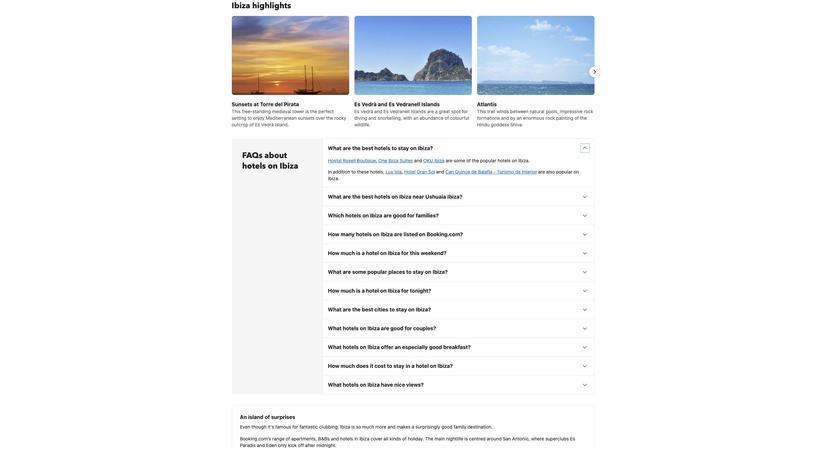 Task type: vqa. For each thing, say whether or not it's contained in the screenshot.
the other
no



Task type: describe. For each thing, give the bounding box(es) containing it.
range
[[272, 436, 285, 442]]

ibiza highlights section
[[227, 16, 600, 133]]

what for what are the best cities to stay on ibiza?
[[328, 307, 342, 313]]

where
[[532, 436, 545, 442]]

good inside "dropdown button"
[[393, 213, 406, 218]]

makes
[[397, 424, 411, 430]]

sol
[[429, 169, 435, 175]]

how many hotels on ibiza are listed on booking.com?
[[328, 231, 463, 237]]

much for how much is a hotel on ibiza for this weekend?
[[341, 250, 355, 256]]

boutique
[[357, 158, 376, 163]]

0 vertical spatial vedrà
[[362, 101, 377, 107]]

spot
[[452, 109, 461, 114]]

in
[[328, 169, 332, 175]]

an
[[240, 414, 247, 420]]

which hotels on ibiza are good for families?
[[328, 213, 439, 218]]

good left family
[[442, 424, 453, 430]]

hotels inside booking.com's range of apartments, b&bs and hotels in ibiza cover all kinds of holiday. the main nightlife is centred around san antonio, where superclubs es paradis and eden only kick off after midnight.
[[340, 436, 353, 442]]

painting
[[557, 115, 574, 121]]

kick
[[288, 443, 297, 448]]

1 vertical spatial islands
[[411, 109, 426, 114]]

these
[[357, 169, 369, 175]]

on inside which hotels on ibiza are good for families? "dropdown button"
[[363, 213, 369, 218]]

hotels inside "dropdown button"
[[346, 213, 361, 218]]

snorkelling,
[[378, 115, 402, 121]]

are inside es vedrà and es vedranell islands es vedrà and es vedranell islands are a great spot for diving and snorkelling, with an abundance of colourful wildlife.
[[428, 109, 434, 114]]

on inside what hotels on ibiza have nice views? dropdown button
[[360, 382, 367, 388]]

views?
[[407, 382, 424, 388]]

good inside 'dropdown button'
[[391, 325, 404, 331]]

highlights
[[252, 0, 291, 11]]

surprisingly
[[416, 424, 441, 430]]

a up "what are some popular places to stay on ibiza?"
[[362, 250, 365, 256]]

ibiza inside "dropdown button"
[[370, 213, 383, 218]]

with
[[404, 115, 412, 121]]

good inside dropdown button
[[429, 344, 442, 350]]

0 vertical spatial vedranell
[[396, 101, 420, 107]]

ushuaia
[[426, 194, 446, 200]]

to for what are the best cities to stay on ibiza?
[[390, 307, 395, 313]]

clubbing,
[[319, 424, 339, 430]]

best for what are the best hotels to stay on ibiza?
[[362, 145, 374, 151]]

family
[[454, 424, 467, 430]]

what are the best cities to stay on ibiza?
[[328, 307, 431, 313]]

next image
[[591, 68, 599, 76]]

stay for cities
[[396, 307, 407, 313]]

at
[[254, 101, 259, 107]]

about
[[265, 150, 287, 161]]

of right kinds
[[403, 436, 407, 442]]

san
[[503, 436, 511, 442]]

hotel
[[405, 169, 416, 175]]

eden
[[266, 443, 277, 448]]

b&bs
[[318, 436, 330, 442]]

much for how much does it cost to stay in a hotel on ibiza?
[[341, 363, 355, 369]]

island
[[248, 414, 264, 420]]

what for what are some popular places to stay on ibiza?
[[328, 269, 342, 275]]

natural
[[530, 109, 545, 114]]

what are the best hotels to stay on ibiza?
[[328, 145, 433, 151]]

apartments,
[[291, 436, 317, 442]]

an inside atlantis this trail winds between natural pools, impressive rock formations and by an enormous rock painting of the hindu goddess shiva.
[[517, 115, 522, 121]]

places
[[389, 269, 405, 275]]

of inside es vedrà and es vedranell islands es vedrà and es vedranell islands are a great spot for diving and snorkelling, with an abundance of colourful wildlife.
[[445, 115, 449, 121]]

great
[[439, 109, 450, 114]]

sunsets at torre del pirata this free-standing medieval tower is the perfect setting to enjoy mediterranean sunsets over the rocky outcrop of es vedrà island.
[[232, 101, 346, 127]]

for inside es vedrà and es vedranell islands es vedrà and es vedranell islands are a great spot for diving and snorkelling, with an abundance of colourful wildlife.
[[462, 109, 468, 114]]

an inside dropdown button
[[395, 344, 401, 350]]

nightlife
[[446, 436, 464, 442]]

what are the best cities to stay on ibiza? button
[[323, 300, 595, 319]]

superclubs
[[546, 436, 569, 442]]

nice
[[395, 382, 405, 388]]

diving
[[355, 115, 367, 121]]

ibiza inside booking.com's range of apartments, b&bs and hotels in ibiza cover all kinds of holiday. the main nightlife is centred around san antonio, where superclubs es paradis and eden only kick off after midnight.
[[360, 436, 370, 442]]

island.
[[275, 122, 289, 127]]

es inside the sunsets at torre del pirata this free-standing medieval tower is the perfect setting to enjoy mediterranean sunsets over the rocky outcrop of es vedrà island.
[[255, 122, 260, 127]]

hostal
[[328, 158, 342, 163]]

ibiza highlights
[[232, 0, 291, 11]]

what are the best hotels to stay on ibiza? button
[[323, 139, 595, 157]]

ibiza. inside are also popular on ibiza.
[[328, 176, 340, 181]]

goddess
[[491, 122, 510, 127]]

ibiza inside faqs about hotels on ibiza
[[280, 161, 299, 172]]

booking.com?
[[427, 231, 463, 237]]

tonight?
[[410, 288, 432, 294]]

ibiza inside 'dropdown button'
[[368, 325, 380, 331]]

a inside es vedrà and es vedranell islands es vedrà and es vedranell islands are a great spot for diving and snorkelling, with an abundance of colourful wildlife.
[[435, 109, 438, 114]]

what for what hotels on ibiza are good for couples?
[[328, 325, 342, 331]]

of inside the accordion control element
[[467, 158, 471, 163]]

free-
[[242, 109, 253, 114]]

best for what are the best hotels on ibiza near ushuaia ibiza?
[[362, 194, 374, 200]]

shiva.
[[511, 122, 524, 127]]

to left these
[[352, 169, 356, 175]]

on inside 'how much is a hotel on ibiza for this weekend?' dropdown button
[[381, 250, 387, 256]]

stay for hotels
[[398, 145, 409, 151]]

what are the best hotels on ibiza near ushuaia ibiza? button
[[323, 187, 595, 206]]

hostal rosell boutique link
[[328, 158, 376, 163]]

a inside dropdown button
[[412, 363, 415, 369]]

on inside faqs about hotels on ibiza
[[268, 161, 278, 172]]

0 vertical spatial some
[[454, 158, 466, 163]]

on down which hotels on ibiza are good for families?
[[373, 231, 380, 237]]

on up turismo
[[512, 158, 518, 163]]

hotel inside dropdown button
[[416, 363, 429, 369]]

surprises
[[271, 414, 295, 420]]

which hotels on ibiza are good for families? button
[[323, 206, 595, 225]]

how much is a hotel on ibiza for this weekend?
[[328, 250, 447, 256]]

what for what hotels on ibiza have nice views?
[[328, 382, 342, 388]]

lux isla link
[[386, 169, 402, 175]]

what hotels on ibiza have nice views?
[[328, 382, 424, 388]]

is inside the sunsets at torre del pirata this free-standing medieval tower is the perfect setting to enjoy mediterranean sunsets over the rocky outcrop of es vedrà island.
[[306, 109, 309, 114]]

it
[[370, 363, 374, 369]]

of up 'kick'
[[286, 436, 290, 442]]

what are the best hotels on ibiza near ushuaia ibiza?
[[328, 194, 463, 200]]

a right makes
[[412, 424, 415, 430]]

gran
[[417, 169, 427, 175]]

on inside what are the best hotels on ibiza near ushuaia ibiza? dropdown button
[[392, 194, 398, 200]]

on inside how much is a hotel on ibiza for tonight? dropdown button
[[381, 288, 387, 294]]

colourful
[[451, 115, 469, 121]]

mediterranean
[[266, 115, 297, 121]]

it's
[[268, 424, 274, 430]]

cost
[[375, 363, 386, 369]]

one
[[379, 158, 388, 163]]

also
[[547, 169, 555, 175]]

can quince de balafia - turismo de interior link
[[446, 169, 537, 175]]

the down these
[[353, 194, 361, 200]]

the left cities
[[353, 307, 361, 313]]

perfect
[[319, 109, 334, 114]]

formations
[[477, 115, 500, 121]]

much for how much is a hotel on ibiza for tonight?
[[341, 288, 355, 294]]

suites
[[400, 158, 413, 163]]

0 vertical spatial ,
[[376, 158, 378, 163]]

what are some popular places to stay on ibiza?
[[328, 269, 448, 275]]

only
[[278, 443, 287, 448]]

-
[[494, 169, 496, 175]]

booking.com's
[[240, 436, 271, 442]]



Task type: locate. For each thing, give the bounding box(es) containing it.
to right places
[[407, 269, 412, 275]]

3 what from the top
[[328, 269, 342, 275]]

a up the views?
[[412, 363, 415, 369]]

are also popular on ibiza.
[[328, 169, 579, 181]]

hotel up what are the best cities to stay on ibiza?
[[366, 288, 379, 294]]

medieval
[[272, 109, 291, 114]]

ibiza? for what are some popular places to stay on ibiza?
[[433, 269, 448, 275]]

rocky
[[335, 115, 346, 121]]

hotel down especially
[[416, 363, 429, 369]]

of up quince
[[467, 158, 471, 163]]

0 vertical spatial popular
[[481, 158, 497, 163]]

couples?
[[414, 325, 437, 331]]

atlantis this trail winds between natural pools, impressive rock formations and by an enormous rock painting of the hindu goddess shiva.
[[477, 101, 594, 127]]

good
[[393, 213, 406, 218], [391, 325, 404, 331], [429, 344, 442, 350], [442, 424, 453, 430]]

1 what from the top
[[328, 145, 342, 151]]

the down impressive
[[581, 115, 587, 121]]

good up what hotels on ibiza offer an especially good breakfast?
[[391, 325, 404, 331]]

ibiza. up interior
[[519, 158, 530, 163]]

this
[[410, 250, 420, 256]]

ibiza.
[[519, 158, 530, 163], [328, 176, 340, 181]]

2 best from the top
[[362, 194, 374, 200]]

1 this from the left
[[232, 109, 241, 114]]

1 vertical spatial popular
[[557, 169, 573, 175]]

the
[[426, 436, 434, 442]]

2 what from the top
[[328, 194, 342, 200]]

0 vertical spatial ibiza.
[[519, 158, 530, 163]]

to for what are the best hotels to stay on ibiza?
[[392, 145, 397, 151]]

stay inside what are the best cities to stay on ibiza? dropdown button
[[396, 307, 407, 313]]

stay up tonight?
[[413, 269, 424, 275]]

2 this from the left
[[477, 109, 486, 114]]

1 vertical spatial best
[[362, 194, 374, 200]]

many
[[341, 231, 355, 237]]

popular inside dropdown button
[[368, 269, 387, 275]]

what hotels on ibiza offer an especially good breakfast? button
[[323, 338, 595, 356]]

an
[[414, 115, 419, 121], [517, 115, 522, 121], [395, 344, 401, 350]]

on inside what are the best cities to stay on ibiza? dropdown button
[[409, 307, 415, 313]]

enjoy
[[253, 115, 265, 121]]

0 vertical spatial in
[[406, 363, 411, 369]]

2 de from the left
[[516, 169, 521, 175]]

0 horizontal spatial some
[[353, 269, 366, 275]]

best up which hotels on ibiza are good for families?
[[362, 194, 374, 200]]

some up how much is a hotel on ibiza for tonight?
[[353, 269, 366, 275]]

7 what from the top
[[328, 382, 342, 388]]

trail
[[488, 109, 496, 114]]

de left interior
[[516, 169, 521, 175]]

to for how much does it cost to stay in a hotel on ibiza?
[[387, 363, 393, 369]]

0 vertical spatial rock
[[584, 109, 594, 114]]

on up which hotels on ibiza are good for families?
[[392, 194, 398, 200]]

of down enjoy
[[250, 122, 254, 127]]

what
[[328, 145, 342, 151], [328, 194, 342, 200], [328, 269, 342, 275], [328, 307, 342, 313], [328, 325, 342, 331], [328, 344, 342, 350], [328, 382, 342, 388]]

and
[[378, 101, 388, 107], [375, 109, 383, 114], [369, 115, 377, 121], [502, 115, 509, 121], [414, 158, 422, 163], [437, 169, 445, 175], [388, 424, 396, 430], [331, 436, 339, 442], [257, 443, 265, 448]]

0 horizontal spatial rock
[[546, 115, 555, 121]]

of down great
[[445, 115, 449, 121]]

ibiza? for what are the best hotels to stay on ibiza?
[[418, 145, 433, 151]]

on inside what hotels on ibiza are good for couples? 'dropdown button'
[[360, 325, 367, 331]]

much
[[341, 250, 355, 256], [341, 288, 355, 294], [341, 363, 355, 369], [363, 424, 374, 430]]

de left balafia
[[472, 169, 477, 175]]

1 horizontal spatial ,
[[402, 169, 403, 175]]

off
[[298, 443, 304, 448]]

tower
[[293, 109, 305, 114]]

0 horizontal spatial ibiza.
[[328, 176, 340, 181]]

hotels
[[375, 145, 391, 151], [498, 158, 511, 163], [242, 161, 266, 172], [375, 194, 391, 200], [346, 213, 361, 218], [356, 231, 372, 237], [343, 325, 359, 331], [343, 344, 359, 350], [343, 382, 359, 388], [340, 436, 353, 442]]

3 best from the top
[[362, 307, 374, 313]]

0 horizontal spatial de
[[472, 169, 477, 175]]

of inside the sunsets at torre del pirata this free-standing medieval tower is the perfect setting to enjoy mediterranean sunsets over the rocky outcrop of es vedrà island.
[[250, 122, 254, 127]]

1 horizontal spatial de
[[516, 169, 521, 175]]

stay up suites at the left
[[398, 145, 409, 151]]

what hotels on ibiza are good for couples? button
[[323, 319, 595, 338]]

hotel up "what are some popular places to stay on ibiza?"
[[366, 250, 379, 256]]

this up setting
[[232, 109, 241, 114]]

how many hotels on ibiza are listed on booking.com? button
[[323, 225, 595, 244]]

in for ibiza
[[355, 436, 358, 442]]

hotels inside faqs about hotels on ibiza
[[242, 161, 266, 172]]

1 horizontal spatial popular
[[481, 158, 497, 163]]

pools,
[[546, 109, 559, 114]]

0 horizontal spatial an
[[395, 344, 401, 350]]

popular up how much is a hotel on ibiza for tonight?
[[368, 269, 387, 275]]

0 horizontal spatial in
[[355, 436, 358, 442]]

to for what are some popular places to stay on ibiza?
[[407, 269, 412, 275]]

how for how many hotels on ibiza are listed on booking.com?
[[328, 231, 340, 237]]

quince
[[456, 169, 471, 175]]

winds
[[497, 109, 509, 114]]

on down weekend?
[[425, 269, 432, 275]]

stay
[[398, 145, 409, 151], [413, 269, 424, 275], [396, 307, 407, 313], [394, 363, 405, 369]]

between
[[511, 109, 529, 114]]

of inside atlantis this trail winds between natural pools, impressive rock formations and by an enormous rock painting of the hindu goddess shiva.
[[575, 115, 579, 121]]

to right cost
[[387, 363, 393, 369]]

the
[[310, 109, 317, 114], [327, 115, 333, 121], [581, 115, 587, 121], [353, 145, 361, 151], [472, 158, 479, 163], [353, 194, 361, 200], [353, 307, 361, 313]]

2 horizontal spatial popular
[[557, 169, 573, 175]]

of up it's
[[265, 414, 270, 420]]

4 how from the top
[[328, 363, 340, 369]]

rock
[[584, 109, 594, 114], [546, 115, 555, 121]]

pirata
[[284, 101, 299, 107]]

2 horizontal spatial an
[[517, 115, 522, 121]]

which
[[328, 213, 344, 218]]

oku ibiza link
[[424, 158, 445, 163]]

1 vertical spatial rock
[[546, 115, 555, 121]]

this inside atlantis this trail winds between natural pools, impressive rock formations and by an enormous rock painting of the hindu goddess shiva.
[[477, 109, 486, 114]]

this down atlantis
[[477, 109, 486, 114]]

what for what are the best hotels to stay on ibiza?
[[328, 145, 342, 151]]

to inside what are the best cities to stay on ibiza? dropdown button
[[390, 307, 395, 313]]

3 how from the top
[[328, 288, 340, 294]]

0 horizontal spatial ,
[[376, 158, 378, 163]]

an island of surprises
[[240, 414, 295, 420]]

popular right also
[[557, 169, 573, 175]]

have
[[381, 382, 393, 388]]

islands up with
[[411, 109, 426, 114]]

a left great
[[435, 109, 438, 114]]

vedrà inside the sunsets at torre del pirata this free-standing medieval tower is the perfect setting to enjoy mediterranean sunsets over the rocky outcrop of es vedrà island.
[[262, 122, 274, 127]]

5 what from the top
[[328, 325, 342, 331]]

, left one
[[376, 158, 378, 163]]

even
[[240, 424, 250, 430]]

for up colourful
[[462, 109, 468, 114]]

ibiza. down in
[[328, 176, 340, 181]]

what are some popular places to stay on ibiza? button
[[323, 263, 595, 281]]

faqs
[[242, 150, 263, 161]]

on inside what are the best hotels to stay on ibiza? 'dropdown button'
[[411, 145, 417, 151]]

to inside the sunsets at torre del pirata this free-standing medieval tower is the perfect setting to enjoy mediterranean sunsets over the rocky outcrop of es vedrà island.
[[248, 115, 252, 121]]

on inside "what hotels on ibiza offer an especially good breakfast?" dropdown button
[[360, 344, 367, 350]]

the up over
[[310, 109, 317, 114]]

stay inside how much does it cost to stay in a hotel on ibiza? dropdown button
[[394, 363, 405, 369]]

on right listed
[[419, 231, 426, 237]]

what hotels on ibiza are good for couples?
[[328, 325, 437, 331]]

how inside 'how much is a hotel on ibiza for this weekend?' dropdown button
[[328, 250, 340, 256]]

2 vertical spatial popular
[[368, 269, 387, 275]]

in up the views?
[[406, 363, 411, 369]]

how for how much is a hotel on ibiza for tonight?
[[328, 288, 340, 294]]

1 vertical spatial ibiza.
[[328, 176, 340, 181]]

2 vertical spatial best
[[362, 307, 374, 313]]

1 horizontal spatial some
[[454, 158, 466, 163]]

on right faqs
[[268, 161, 278, 172]]

destination.
[[468, 424, 493, 430]]

stay for cost
[[394, 363, 405, 369]]

in inside dropdown button
[[406, 363, 411, 369]]

ibiza? inside 'dropdown button'
[[418, 145, 433, 151]]

2 vertical spatial hotel
[[416, 363, 429, 369]]

in down so
[[355, 436, 358, 442]]

even though it's famous for fantastic clubbing, ibiza is so much more and makes a surprisingly good family destination.
[[240, 424, 493, 430]]

2 vertical spatial vedrà
[[262, 122, 274, 127]]

on inside what are some popular places to stay on ibiza? dropdown button
[[425, 269, 432, 275]]

popular up can quince de balafia - turismo de interior link at the right
[[481, 158, 497, 163]]

on up what hotels on ibiza have nice views? dropdown button
[[430, 363, 437, 369]]

rock down pools,
[[546, 115, 555, 121]]

a
[[435, 109, 438, 114], [362, 250, 365, 256], [362, 288, 365, 294], [412, 363, 415, 369], [412, 424, 415, 430]]

good up how many hotels on ibiza are listed on booking.com?
[[393, 213, 406, 218]]

an inside es vedrà and es vedranell islands es vedrà and es vedranell islands are a great spot for diving and snorkelling, with an abundance of colourful wildlife.
[[414, 115, 419, 121]]

1 horizontal spatial ibiza.
[[519, 158, 530, 163]]

to inside what are the best hotels to stay on ibiza? 'dropdown button'
[[392, 145, 397, 151]]

1 horizontal spatial rock
[[584, 109, 594, 114]]

on right the which
[[363, 213, 369, 218]]

0 horizontal spatial popular
[[368, 269, 387, 275]]

1 vertical spatial in
[[355, 436, 358, 442]]

, left the hotel
[[402, 169, 403, 175]]

ibiza?
[[418, 145, 433, 151], [448, 194, 463, 200], [433, 269, 448, 275], [416, 307, 431, 313], [438, 363, 453, 369]]

to up one ibiza suites link
[[392, 145, 397, 151]]

1 vertical spatial vedrà
[[361, 109, 373, 114]]

what for what are the best hotels on ibiza near ushuaia ibiza?
[[328, 194, 342, 200]]

good right especially
[[429, 344, 442, 350]]

1 best from the top
[[362, 145, 374, 151]]

on inside are also popular on ibiza.
[[574, 169, 579, 175]]

on right also
[[574, 169, 579, 175]]

an right offer
[[395, 344, 401, 350]]

weekend?
[[421, 250, 447, 256]]

much inside dropdown button
[[341, 363, 355, 369]]

outcrop
[[232, 122, 248, 127]]

1 vertical spatial some
[[353, 269, 366, 275]]

stay right cost
[[394, 363, 405, 369]]

midnight.
[[317, 443, 337, 448]]

6 what from the top
[[328, 344, 342, 350]]

2 how from the top
[[328, 250, 340, 256]]

one ibiza suites link
[[379, 158, 413, 163]]

lux
[[386, 169, 394, 175]]

in addition to these hotels, lux isla , hotel gran sol and can quince de balafia - turismo de interior
[[328, 169, 537, 175]]

ibiza? right ushuaia
[[448, 194, 463, 200]]

1 vertical spatial hotel
[[366, 288, 379, 294]]

best left cities
[[362, 307, 374, 313]]

how for how much does it cost to stay in a hotel on ibiza?
[[328, 363, 340, 369]]

es vedrà and es vedranell islands image
[[355, 16, 472, 133]]

the down perfect
[[327, 115, 333, 121]]

some
[[454, 158, 466, 163], [353, 269, 366, 275]]

how much is a hotel on ibiza for tonight? button
[[323, 282, 595, 300]]

1 vertical spatial vedranell
[[390, 109, 410, 114]]

are inside "dropdown button"
[[384, 213, 392, 218]]

islands up the abundance
[[422, 101, 440, 107]]

more
[[376, 424, 387, 430]]

what for what hotels on ibiza offer an especially good breakfast?
[[328, 344, 342, 350]]

oku
[[424, 158, 434, 163]]

atlantis image
[[477, 16, 595, 133]]

ibiza? down 'breakfast?'
[[438, 363, 453, 369]]

a up what are the best cities to stay on ibiza?
[[362, 288, 365, 294]]

for right famous
[[293, 424, 299, 430]]

for left this
[[402, 250, 409, 256]]

what hotels on ibiza offer an especially good breakfast?
[[328, 344, 471, 350]]

the up balafia
[[472, 158, 479, 163]]

can
[[446, 169, 454, 175]]

booking.com's range of apartments, b&bs and hotels in ibiza cover all kinds of holiday. the main nightlife is centred around san antonio, where superclubs es paradis and eden only kick off after midnight.
[[240, 436, 576, 448]]

for left tonight?
[[402, 288, 409, 294]]

over
[[316, 115, 325, 121]]

what hotels on ibiza have nice views? button
[[323, 376, 595, 394]]

rock right impressive
[[584, 109, 594, 114]]

is
[[306, 109, 309, 114], [356, 250, 361, 256], [356, 288, 361, 294], [352, 424, 355, 430], [465, 436, 468, 442]]

on down tonight?
[[409, 307, 415, 313]]

standing
[[253, 109, 271, 114]]

breakfast?
[[444, 344, 471, 350]]

how inside 'how many hotels on ibiza are listed on booking.com?' dropdown button
[[328, 231, 340, 237]]

the inside atlantis this trail winds between natural pools, impressive rock formations and by an enormous rock painting of the hindu goddess shiva.
[[581, 115, 587, 121]]

ibiza? up couples?
[[416, 307, 431, 313]]

stay for places
[[413, 269, 424, 275]]

0 vertical spatial best
[[362, 145, 374, 151]]

1 horizontal spatial this
[[477, 109, 486, 114]]

around
[[487, 436, 502, 442]]

stay inside what are the best hotels to stay on ibiza? 'dropdown button'
[[398, 145, 409, 151]]

are inside are also popular on ibiza.
[[539, 169, 545, 175]]

for inside "dropdown button"
[[408, 213, 415, 218]]

best for what are the best cities to stay on ibiza?
[[362, 307, 374, 313]]

to down "free-"
[[248, 115, 252, 121]]

1 vertical spatial ,
[[402, 169, 403, 175]]

1 horizontal spatial an
[[414, 115, 419, 121]]

1 how from the top
[[328, 231, 340, 237]]

ibiza? down weekend?
[[433, 269, 448, 275]]

is inside booking.com's range of apartments, b&bs and hotels in ibiza cover all kinds of holiday. the main nightlife is centred around san antonio, where superclubs es paradis and eden only kick off after midnight.
[[465, 436, 468, 442]]

on up cities
[[381, 288, 387, 294]]

on up "what are some popular places to stay on ibiza?"
[[381, 250, 387, 256]]

to inside what are some popular places to stay on ibiza? dropdown button
[[407, 269, 412, 275]]

to inside how much does it cost to stay in a hotel on ibiza? dropdown button
[[387, 363, 393, 369]]

how inside how much is a hotel on ibiza for tonight? dropdown button
[[328, 288, 340, 294]]

es inside booking.com's range of apartments, b&bs and hotels in ibiza cover all kinds of holiday. the main nightlife is centred around san antonio, where superclubs es paradis and eden only kick off after midnight.
[[571, 436, 576, 442]]

1 horizontal spatial in
[[406, 363, 411, 369]]

turismo
[[497, 169, 514, 175]]

to right cities
[[390, 307, 395, 313]]

an right with
[[414, 115, 419, 121]]

on down what are the best cities to stay on ibiza?
[[360, 325, 367, 331]]

1 de from the left
[[472, 169, 477, 175]]

hotel for this
[[366, 250, 379, 256]]

for inside 'dropdown button'
[[405, 325, 412, 331]]

on up suites at the left
[[411, 145, 417, 151]]

though
[[252, 424, 267, 430]]

this
[[232, 109, 241, 114], [477, 109, 486, 114]]

0 vertical spatial islands
[[422, 101, 440, 107]]

some inside dropdown button
[[353, 269, 366, 275]]

this inside the sunsets at torre del pirata this free-standing medieval tower is the perfect setting to enjoy mediterranean sunsets over the rocky outcrop of es vedrà island.
[[232, 109, 241, 114]]

famous
[[276, 424, 291, 430]]

in inside booking.com's range of apartments, b&bs and hotels in ibiza cover all kinds of holiday. the main nightlife is centred around san antonio, where superclubs es paradis and eden only kick off after midnight.
[[355, 436, 358, 442]]

best up "boutique"
[[362, 145, 374, 151]]

some up quince
[[454, 158, 466, 163]]

stay inside what are some popular places to stay on ibiza? dropdown button
[[413, 269, 424, 275]]

ibiza? for what are the best cities to stay on ibiza?
[[416, 307, 431, 313]]

how inside how much does it cost to stay in a hotel on ibiza? dropdown button
[[328, 363, 340, 369]]

impressive
[[560, 109, 583, 114]]

the up the hostal rosell boutique link
[[353, 145, 361, 151]]

de
[[472, 169, 477, 175], [516, 169, 521, 175]]

all
[[384, 436, 389, 442]]

popular inside are also popular on ibiza.
[[557, 169, 573, 175]]

how for how much is a hotel on ibiza for this weekend?
[[328, 250, 340, 256]]

in for a
[[406, 363, 411, 369]]

on up does
[[360, 344, 367, 350]]

of down impressive
[[575, 115, 579, 121]]

ibiza? inside dropdown button
[[438, 363, 453, 369]]

paradis
[[240, 443, 256, 448]]

for left couples?
[[405, 325, 412, 331]]

faqs about hotels on ibiza
[[242, 150, 299, 172]]

on down does
[[360, 382, 367, 388]]

accordion control element
[[323, 139, 595, 394]]

on inside how much does it cost to stay in a hotel on ibiza? dropdown button
[[430, 363, 437, 369]]

how much does it cost to stay in a hotel on ibiza?
[[328, 363, 453, 369]]

an right by
[[517, 115, 522, 121]]

sunsets at torre del pirata image
[[232, 16, 349, 133]]

0 horizontal spatial this
[[232, 109, 241, 114]]

0 vertical spatial hotel
[[366, 250, 379, 256]]

stay right cities
[[396, 307, 407, 313]]

4 what from the top
[[328, 307, 342, 313]]

for left the families?
[[408, 213, 415, 218]]

in
[[406, 363, 411, 369], [355, 436, 358, 442]]

offer
[[381, 344, 394, 350]]

the inside 'dropdown button'
[[353, 145, 361, 151]]

hotel for tonight?
[[366, 288, 379, 294]]

es
[[355, 101, 361, 107], [389, 101, 395, 107], [355, 109, 360, 114], [384, 109, 389, 114], [255, 122, 260, 127], [571, 436, 576, 442]]

best inside 'dropdown button'
[[362, 145, 374, 151]]

interior
[[522, 169, 537, 175]]

and inside atlantis this trail winds between natural pools, impressive rock formations and by an enormous rock painting of the hindu goddess shiva.
[[502, 115, 509, 121]]

ibiza? up oku
[[418, 145, 433, 151]]

balafia
[[478, 169, 493, 175]]



